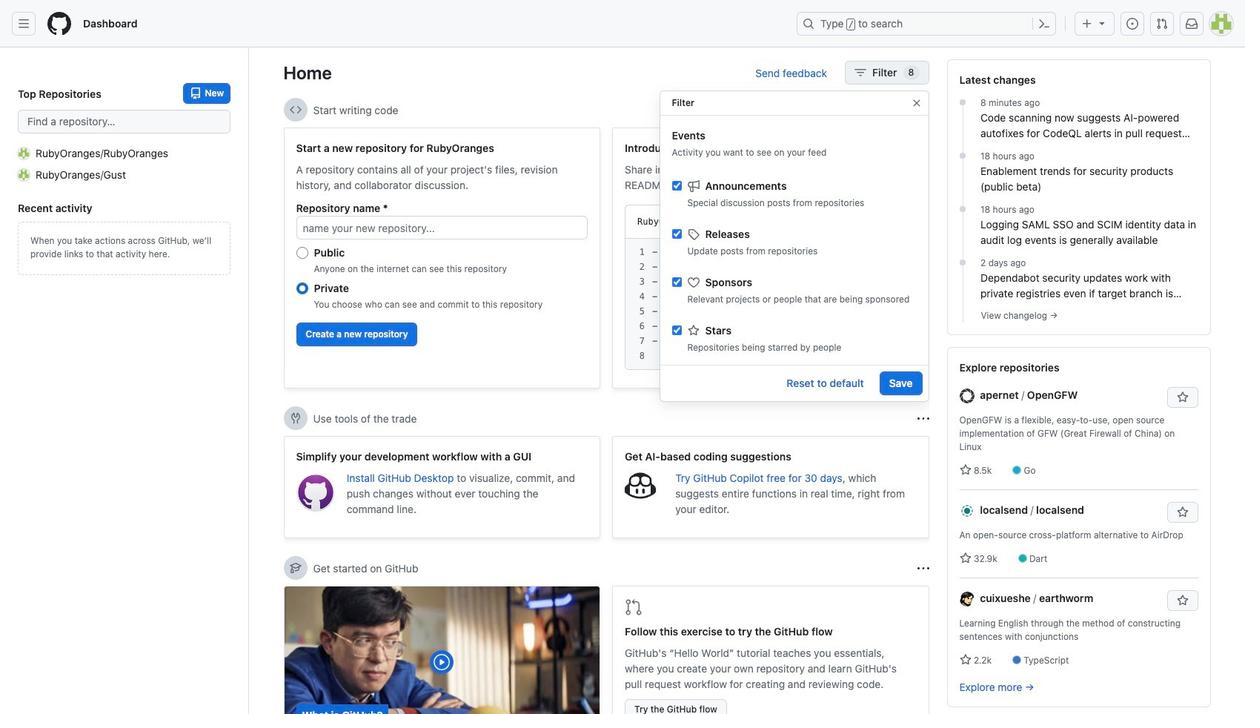 Task type: describe. For each thing, give the bounding box(es) containing it.
play image
[[433, 653, 451, 671]]

@cuixueshe profile image
[[960, 592, 975, 607]]

0 vertical spatial git pull request image
[[1157, 18, 1169, 30]]

mortar board image
[[290, 562, 301, 574]]

name your new repository... text field
[[296, 216, 588, 240]]

explore element
[[947, 59, 1211, 714]]

git pull request image inside "try the github flow" element
[[625, 598, 643, 616]]

command palette image
[[1039, 18, 1051, 30]]

Find a repository… text field
[[18, 110, 231, 133]]

why am i seeing this? image
[[918, 413, 930, 425]]

2 dot fill image from the top
[[957, 257, 969, 268]]

gust image
[[18, 169, 30, 181]]

tools image
[[290, 412, 301, 424]]

megaphone image
[[688, 180, 700, 192]]

plus image
[[1082, 18, 1094, 30]]

issue opened image
[[1127, 18, 1139, 30]]

filter image
[[855, 67, 867, 79]]

why am i seeing this? image for "try the github flow" element
[[918, 562, 930, 574]]

Top Repositories search field
[[18, 110, 231, 133]]

1 dot fill image from the top
[[957, 150, 969, 162]]

introduce yourself with a profile readme element
[[613, 128, 930, 389]]

simplify your development workflow with a gui element
[[284, 436, 601, 538]]

heart image
[[688, 276, 700, 288]]

rubyoranges image
[[18, 147, 30, 159]]

code image
[[290, 104, 301, 116]]

star this repository image for @cuixueshe profile image
[[1177, 595, 1189, 607]]

notifications image
[[1186, 18, 1198, 30]]

github desktop image
[[296, 473, 335, 512]]



Task type: vqa. For each thing, say whether or not it's contained in the screenshot.
the dot fill Image
yes



Task type: locate. For each thing, give the bounding box(es) containing it.
triangle down image
[[1097, 17, 1109, 29]]

star this repository image
[[1177, 392, 1189, 403], [1177, 595, 1189, 607]]

None checkbox
[[672, 181, 682, 191], [672, 277, 682, 287], [672, 326, 682, 335], [672, 181, 682, 191], [672, 277, 682, 287], [672, 326, 682, 335]]

star image for @localsend profile icon
[[960, 552, 972, 564]]

1 star image from the top
[[960, 464, 972, 476]]

0 vertical spatial star image
[[960, 464, 972, 476]]

2 why am i seeing this? image from the top
[[918, 562, 930, 574]]

None checkbox
[[672, 229, 682, 239]]

close menu image
[[911, 97, 923, 109]]

star this repository image for @apernet profile image
[[1177, 392, 1189, 403]]

1 vertical spatial why am i seeing this? image
[[918, 562, 930, 574]]

None submit
[[856, 211, 904, 232]]

star image up @localsend profile icon
[[960, 464, 972, 476]]

start a new repository element
[[284, 128, 601, 389]]

star image up @cuixueshe profile image
[[960, 552, 972, 564]]

0 horizontal spatial git pull request image
[[625, 598, 643, 616]]

2 star image from the top
[[960, 552, 972, 564]]

@localsend profile image
[[960, 504, 975, 519]]

what is github? element
[[284, 586, 601, 714]]

1 horizontal spatial git pull request image
[[1157, 18, 1169, 30]]

1 why am i seeing this? image from the top
[[918, 104, 930, 116]]

0 vertical spatial star this repository image
[[1177, 392, 1189, 403]]

try the github flow element
[[613, 586, 930, 714]]

tag image
[[688, 228, 700, 240]]

2 star this repository image from the top
[[1177, 595, 1189, 607]]

explore repositories navigation
[[947, 347, 1211, 707]]

1 vertical spatial star image
[[960, 654, 972, 666]]

none submit inside introduce yourself with a profile readme element
[[856, 211, 904, 232]]

1 vertical spatial star image
[[960, 552, 972, 564]]

star image
[[960, 464, 972, 476], [960, 552, 972, 564]]

why am i seeing this? image for introduce yourself with a profile readme element
[[918, 104, 930, 116]]

0 vertical spatial dot fill image
[[957, 96, 969, 108]]

1 star this repository image from the top
[[1177, 392, 1189, 403]]

star image down heart image
[[688, 324, 700, 336]]

homepage image
[[47, 12, 71, 36]]

dot fill image
[[957, 96, 969, 108], [957, 203, 969, 215]]

star image down @cuixueshe profile image
[[960, 654, 972, 666]]

get ai-based coding suggestions element
[[613, 436, 930, 538]]

star image for @apernet profile image
[[960, 464, 972, 476]]

1 vertical spatial dot fill image
[[957, 257, 969, 268]]

dot fill image
[[957, 150, 969, 162], [957, 257, 969, 268]]

1 dot fill image from the top
[[957, 96, 969, 108]]

1 vertical spatial git pull request image
[[625, 598, 643, 616]]

None radio
[[296, 247, 308, 259], [296, 282, 308, 294], [296, 247, 308, 259], [296, 282, 308, 294]]

0 vertical spatial why am i seeing this? image
[[918, 104, 930, 116]]

git pull request image
[[1157, 18, 1169, 30], [625, 598, 643, 616]]

what is github? image
[[284, 587, 600, 714]]

0 vertical spatial dot fill image
[[957, 150, 969, 162]]

1 vertical spatial star this repository image
[[1177, 595, 1189, 607]]

menu
[[660, 167, 929, 558]]

2 dot fill image from the top
[[957, 203, 969, 215]]

why am i seeing this? image
[[918, 104, 930, 116], [918, 562, 930, 574]]

star image
[[688, 324, 700, 336], [960, 654, 972, 666]]

0 vertical spatial star image
[[688, 324, 700, 336]]

1 horizontal spatial star image
[[960, 654, 972, 666]]

0 horizontal spatial star image
[[688, 324, 700, 336]]

1 vertical spatial dot fill image
[[957, 203, 969, 215]]

star this repository image
[[1177, 506, 1189, 518]]

@apernet profile image
[[960, 389, 975, 404]]



